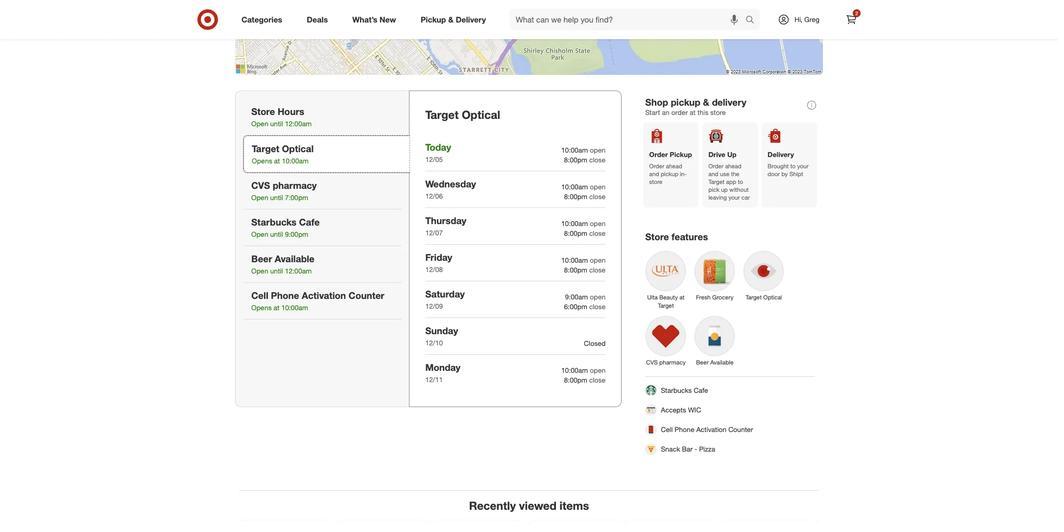 Task type: vqa. For each thing, say whether or not it's contained in the screenshot.


Task type: describe. For each thing, give the bounding box(es) containing it.
monday
[[425, 362, 461, 373]]

until for store
[[270, 120, 283, 128]]

closed
[[584, 339, 606, 348]]

drive
[[709, 150, 726, 159]]

starbucks cafe
[[661, 387, 708, 395]]

car
[[742, 194, 750, 201]]

10:00am for thursday
[[561, 219, 588, 228]]

pick
[[709, 186, 720, 194]]

10:00am open 8:00pm close for friday
[[561, 256, 606, 274]]

counter for cell phone activation counter opens at 10:00am
[[349, 290, 384, 301]]

starbucks for starbucks cafe
[[661, 387, 692, 395]]

ahead for up
[[725, 163, 742, 170]]

friday
[[425, 252, 452, 263]]

0 vertical spatial optical
[[462, 108, 500, 122]]

activation for cell phone activation counter
[[696, 426, 727, 434]]

delivery inside pickup & delivery link
[[456, 14, 486, 24]]

beauty
[[660, 294, 678, 301]]

shipt
[[790, 171, 803, 178]]

up
[[727, 150, 737, 159]]

order
[[672, 108, 688, 117]]

to inside drive up order ahead and use the target app to pick up without leaving your car
[[738, 178, 743, 186]]

store inside 'order pickup order ahead and pickup in- store'
[[649, 178, 663, 186]]

delivery brought to your door by shipt
[[768, 150, 809, 178]]

store hours open until 12:00am
[[251, 106, 312, 128]]

12/05
[[425, 155, 443, 164]]

10:00am inside target optical opens at 10:00am
[[282, 157, 309, 165]]

fresh grocery
[[696, 294, 734, 301]]

available for beer available open until 12:00am
[[275, 253, 315, 265]]

cvs for cvs pharmacy
[[646, 359, 658, 367]]

10:00am for today
[[561, 146, 588, 154]]

12/07
[[425, 229, 443, 237]]

cafe for starbucks cafe
[[694, 387, 708, 395]]

leaving
[[709, 194, 727, 201]]

drive up order ahead and use the target app to pick up without leaving your car
[[709, 150, 750, 201]]

cvs for cvs pharmacy open until 7:00pm
[[251, 180, 270, 191]]

9:00am
[[565, 293, 588, 301]]

features
[[672, 231, 708, 243]]

viewed
[[519, 499, 557, 513]]

pickup inside 'order pickup order ahead and pickup in- store'
[[661, 171, 679, 178]]

open for monday
[[590, 366, 606, 375]]

cvs pharmacy
[[646, 359, 686, 367]]

1 horizontal spatial target optical
[[746, 294, 782, 301]]

delivery
[[712, 97, 747, 108]]

up
[[721, 186, 728, 194]]

opens inside cell phone activation counter opens at 10:00am
[[251, 304, 272, 312]]

and for order
[[649, 171, 659, 178]]

until for beer
[[270, 267, 283, 275]]

bar
[[682, 446, 693, 454]]

at inside cell phone activation counter opens at 10:00am
[[274, 304, 280, 312]]

what's new link
[[344, 9, 408, 30]]

deals
[[307, 14, 328, 24]]

snack bar - pizza
[[661, 446, 715, 454]]

cell phone activation counter opens at 10:00am
[[251, 290, 384, 312]]

pickup & delivery link
[[412, 9, 498, 30]]

to inside delivery brought to your door by shipt
[[791, 163, 796, 170]]

12/06
[[425, 192, 443, 200]]

8:00pm for friday
[[564, 266, 587, 274]]

9:00am open 6:00pm close
[[564, 293, 606, 311]]

open for today
[[590, 146, 606, 154]]

close for today
[[589, 156, 606, 164]]

fresh grocery link
[[691, 247, 740, 304]]

open for friday
[[590, 256, 606, 265]]

categories link
[[233, 9, 295, 30]]

recently
[[469, 499, 516, 513]]

new
[[380, 14, 396, 24]]

10:00am open 8:00pm close for thursday
[[561, 219, 606, 238]]

target inside drive up order ahead and use the target app to pick up without leaving your car
[[709, 178, 725, 186]]

monday 12/11
[[425, 362, 461, 384]]

counter for cell phone activation counter
[[729, 426, 753, 434]]

friday 12/08
[[425, 252, 452, 274]]

10:00am for wednesday
[[561, 183, 588, 191]]

until for cvs
[[270, 194, 283, 202]]

delivery inside delivery brought to your door by shipt
[[768, 150, 794, 159]]

greg
[[805, 15, 820, 24]]

wic
[[688, 406, 701, 415]]

by
[[782, 171, 788, 178]]

cafe for starbucks cafe open until 9:00pm
[[299, 217, 320, 228]]

What can we help you find? suggestions appear below search field
[[510, 9, 748, 30]]

gateway map image
[[235, 0, 823, 75]]

phone for cell phone activation counter opens at 10:00am
[[271, 290, 299, 301]]

saturday
[[425, 288, 465, 300]]

snack
[[661, 446, 680, 454]]

shop
[[645, 97, 668, 108]]

order for order pickup
[[649, 163, 664, 170]]

what's
[[352, 14, 377, 24]]

target inside target optical opens at 10:00am
[[252, 143, 279, 154]]

activation for cell phone activation counter opens at 10:00am
[[302, 290, 346, 301]]

hours
[[278, 106, 304, 117]]

fresh
[[696, 294, 711, 301]]

-
[[695, 446, 697, 454]]

close for monday
[[589, 376, 606, 385]]

without
[[730, 186, 749, 194]]

sunday
[[425, 325, 458, 337]]

brought
[[768, 163, 789, 170]]

thursday
[[425, 215, 467, 226]]

10:00am inside cell phone activation counter opens at 10:00am
[[281, 304, 308, 312]]

search button
[[741, 9, 765, 32]]

search
[[741, 15, 765, 25]]

an
[[662, 108, 670, 117]]

store inside shop pickup & delivery start an order at this store
[[710, 108, 726, 117]]

cell for cell phone activation counter
[[661, 426, 673, 434]]

10:00am for monday
[[561, 366, 588, 375]]

items
[[560, 499, 589, 513]]

optical inside target optical opens at 10:00am
[[282, 143, 314, 154]]

hi, greg
[[795, 15, 820, 24]]

in-
[[680, 171, 687, 178]]

start
[[645, 108, 660, 117]]

6:00pm
[[564, 303, 587, 311]]

2 vertical spatial optical
[[764, 294, 782, 301]]

target inside ulta beauty at target
[[658, 302, 674, 310]]

saturday 12/09
[[425, 288, 465, 311]]

and for drive
[[709, 171, 719, 178]]



Task type: locate. For each thing, give the bounding box(es) containing it.
and inside 'order pickup order ahead and pickup in- store'
[[649, 171, 659, 178]]

1 until from the top
[[270, 120, 283, 128]]

beer inside beer available link
[[696, 359, 709, 367]]

1 horizontal spatial starbucks
[[661, 387, 692, 395]]

cell down beer available open until 12:00am
[[251, 290, 268, 301]]

your
[[797, 163, 809, 170], [729, 194, 740, 201]]

5 8:00pm from the top
[[564, 376, 587, 385]]

0 horizontal spatial store
[[251, 106, 275, 117]]

0 vertical spatial pickup
[[421, 14, 446, 24]]

close for wednesday
[[589, 192, 606, 201]]

2 link
[[841, 9, 862, 30]]

8:00pm for wednesday
[[564, 192, 587, 201]]

until inside cvs pharmacy open until 7:00pm
[[270, 194, 283, 202]]

2
[[856, 10, 858, 16]]

0 horizontal spatial store
[[649, 178, 663, 186]]

starbucks up accepts
[[661, 387, 692, 395]]

1 vertical spatial cafe
[[694, 387, 708, 395]]

cafe inside starbucks cafe open until 9:00pm
[[299, 217, 320, 228]]

12/08
[[425, 266, 443, 274]]

&
[[448, 14, 454, 24], [703, 97, 710, 108]]

0 horizontal spatial &
[[448, 14, 454, 24]]

open for wednesday
[[590, 183, 606, 191]]

10:00am for friday
[[561, 256, 588, 265]]

ahead up in-
[[666, 163, 682, 170]]

4 8:00pm from the top
[[564, 266, 587, 274]]

0 horizontal spatial cafe
[[299, 217, 320, 228]]

open for thursday
[[590, 219, 606, 228]]

your inside delivery brought to your door by shipt
[[797, 163, 809, 170]]

target up "pick" at top
[[709, 178, 725, 186]]

12/09
[[425, 302, 443, 311]]

pickup & delivery
[[421, 14, 486, 24]]

1 vertical spatial &
[[703, 97, 710, 108]]

3 until from the top
[[270, 230, 283, 239]]

at right beauty
[[680, 294, 685, 301]]

4 until from the top
[[270, 267, 283, 275]]

1 vertical spatial opens
[[251, 304, 272, 312]]

at inside target optical opens at 10:00am
[[274, 157, 280, 165]]

target up today
[[425, 108, 459, 122]]

1 horizontal spatial cvs
[[646, 359, 658, 367]]

pharmacy for cvs pharmacy
[[660, 359, 686, 367]]

target down store hours open until 12:00am
[[252, 143, 279, 154]]

cvs pharmacy link
[[642, 312, 691, 369]]

1 horizontal spatial store
[[710, 108, 726, 117]]

1 open from the top
[[251, 120, 268, 128]]

order
[[649, 150, 668, 159], [649, 163, 664, 170], [709, 163, 724, 170]]

cafe
[[299, 217, 320, 228], [694, 387, 708, 395]]

12:00am inside beer available open until 12:00am
[[285, 267, 312, 275]]

cvs
[[251, 180, 270, 191], [646, 359, 658, 367]]

order for drive up
[[709, 163, 724, 170]]

1 vertical spatial pickup
[[661, 171, 679, 178]]

target
[[425, 108, 459, 122], [252, 143, 279, 154], [709, 178, 725, 186], [746, 294, 762, 301], [658, 302, 674, 310]]

8:00pm for thursday
[[564, 229, 587, 238]]

open for store hours
[[251, 120, 268, 128]]

pharmacy up 7:00pm
[[273, 180, 317, 191]]

2 and from the left
[[709, 171, 719, 178]]

and left use
[[709, 171, 719, 178]]

2 until from the top
[[270, 194, 283, 202]]

9:00pm
[[285, 230, 308, 239]]

open for saturday
[[590, 293, 606, 301]]

target optical up today
[[425, 108, 500, 122]]

until for starbucks
[[270, 230, 283, 239]]

store capabilities with hours, vertical tabs tab list
[[235, 91, 410, 408]]

beer for beer available
[[696, 359, 709, 367]]

1 vertical spatial beer
[[696, 359, 709, 367]]

1 horizontal spatial activation
[[696, 426, 727, 434]]

today 12/05
[[425, 142, 451, 164]]

1 horizontal spatial delivery
[[768, 150, 794, 159]]

1 vertical spatial target optical
[[746, 294, 782, 301]]

beer available open until 12:00am
[[251, 253, 315, 275]]

beer
[[251, 253, 272, 265], [696, 359, 709, 367]]

until
[[270, 120, 283, 128], [270, 194, 283, 202], [270, 230, 283, 239], [270, 267, 283, 275]]

open inside "9:00am open 6:00pm close"
[[590, 293, 606, 301]]

12:00am up cell phone activation counter opens at 10:00am
[[285, 267, 312, 275]]

1 close from the top
[[589, 156, 606, 164]]

target down beauty
[[658, 302, 674, 310]]

4 close from the top
[[589, 266, 606, 274]]

2 close from the top
[[589, 192, 606, 201]]

12:00am inside store hours open until 12:00am
[[285, 120, 312, 128]]

1 vertical spatial activation
[[696, 426, 727, 434]]

12:00am down hours
[[285, 120, 312, 128]]

open inside cvs pharmacy open until 7:00pm
[[251, 194, 268, 202]]

phone
[[271, 290, 299, 301], [675, 426, 695, 434]]

starbucks cafe open until 9:00pm
[[251, 217, 320, 239]]

close for thursday
[[589, 229, 606, 238]]

cafe up wic
[[694, 387, 708, 395]]

open inside store hours open until 12:00am
[[251, 120, 268, 128]]

10:00am open 8:00pm close for today
[[561, 146, 606, 164]]

target right "grocery"
[[746, 294, 762, 301]]

pickup inside 'order pickup order ahead and pickup in- store'
[[670, 150, 692, 159]]

ulta beauty at target link
[[642, 247, 691, 312]]

counter
[[349, 290, 384, 301], [729, 426, 753, 434]]

1 vertical spatial your
[[729, 194, 740, 201]]

pharmacy for cvs pharmacy open until 7:00pm
[[273, 180, 317, 191]]

until inside store hours open until 12:00am
[[270, 120, 283, 128]]

close for saturday
[[589, 303, 606, 311]]

until down starbucks cafe open until 9:00pm at top left
[[270, 267, 283, 275]]

store inside store hours open until 12:00am
[[251, 106, 275, 117]]

1 vertical spatial to
[[738, 178, 743, 186]]

starbucks for starbucks cafe open until 9:00pm
[[251, 217, 297, 228]]

at up cvs pharmacy open until 7:00pm
[[274, 157, 280, 165]]

0 vertical spatial starbucks
[[251, 217, 297, 228]]

0 horizontal spatial starbucks
[[251, 217, 297, 228]]

cell
[[251, 290, 268, 301], [661, 426, 673, 434]]

at inside ulta beauty at target
[[680, 294, 685, 301]]

store for store hours open until 12:00am
[[251, 106, 275, 117]]

8:00pm
[[564, 156, 587, 164], [564, 192, 587, 201], [564, 229, 587, 238], [564, 266, 587, 274], [564, 376, 587, 385]]

10:00am
[[561, 146, 588, 154], [282, 157, 309, 165], [561, 183, 588, 191], [561, 219, 588, 228], [561, 256, 588, 265], [281, 304, 308, 312], [561, 366, 588, 375]]

3 close from the top
[[589, 229, 606, 238]]

0 horizontal spatial your
[[729, 194, 740, 201]]

opens inside target optical opens at 10:00am
[[252, 157, 272, 165]]

1 open from the top
[[590, 146, 606, 154]]

1 horizontal spatial pickup
[[670, 150, 692, 159]]

and left in-
[[649, 171, 659, 178]]

phone inside cell phone activation counter opens at 10:00am
[[271, 290, 299, 301]]

1 horizontal spatial store
[[645, 231, 669, 243]]

door
[[768, 171, 780, 178]]

0 horizontal spatial activation
[[302, 290, 346, 301]]

store left hours
[[251, 106, 275, 117]]

5 close from the top
[[589, 303, 606, 311]]

4 open from the top
[[590, 256, 606, 265]]

1 horizontal spatial &
[[703, 97, 710, 108]]

pickup inside shop pickup & delivery start an order at this store
[[671, 97, 701, 108]]

0 horizontal spatial counter
[[349, 290, 384, 301]]

store
[[710, 108, 726, 117], [649, 178, 663, 186]]

store for store features
[[645, 231, 669, 243]]

0 vertical spatial beer
[[251, 253, 272, 265]]

12:00am for beer available
[[285, 267, 312, 275]]

3 open from the top
[[590, 219, 606, 228]]

phone up bar
[[675, 426, 695, 434]]

target optical right "grocery"
[[746, 294, 782, 301]]

1 vertical spatial delivery
[[768, 150, 794, 159]]

wednesday
[[425, 178, 476, 190]]

cvs inside cvs pharmacy link
[[646, 359, 658, 367]]

1 horizontal spatial pharmacy
[[660, 359, 686, 367]]

pharmacy inside cvs pharmacy link
[[660, 359, 686, 367]]

open for beer available
[[251, 267, 268, 275]]

0 horizontal spatial cvs
[[251, 180, 270, 191]]

4 10:00am open 8:00pm close from the top
[[561, 256, 606, 274]]

7:00pm
[[285, 194, 308, 202]]

ahead up the
[[725, 163, 742, 170]]

1 horizontal spatial optical
[[462, 108, 500, 122]]

delivery
[[456, 14, 486, 24], [768, 150, 794, 159]]

1 horizontal spatial and
[[709, 171, 719, 178]]

0 horizontal spatial pickup
[[421, 14, 446, 24]]

open for starbucks cafe
[[251, 230, 268, 239]]

store features
[[645, 231, 708, 243]]

1 vertical spatial pickup
[[670, 150, 692, 159]]

1 horizontal spatial beer
[[696, 359, 709, 367]]

ahead inside 'order pickup order ahead and pickup in- store'
[[666, 163, 682, 170]]

0 vertical spatial pickup
[[671, 97, 701, 108]]

pickup left in-
[[661, 171, 679, 178]]

0 horizontal spatial and
[[649, 171, 659, 178]]

thursday 12/07
[[425, 215, 467, 237]]

open inside starbucks cafe open until 9:00pm
[[251, 230, 268, 239]]

your down without
[[729, 194, 740, 201]]

recently viewed items
[[469, 499, 589, 513]]

1 vertical spatial pharmacy
[[660, 359, 686, 367]]

1 vertical spatial 12:00am
[[285, 267, 312, 275]]

0 vertical spatial pharmacy
[[273, 180, 317, 191]]

1 horizontal spatial phone
[[675, 426, 695, 434]]

beer up starbucks cafe
[[696, 359, 709, 367]]

store left features
[[645, 231, 669, 243]]

0 vertical spatial 12:00am
[[285, 120, 312, 128]]

ulta beauty at target
[[647, 294, 685, 310]]

beer for beer available open until 12:00am
[[251, 253, 272, 265]]

cell for cell phone activation counter opens at 10:00am
[[251, 290, 268, 301]]

phone down beer available open until 12:00am
[[271, 290, 299, 301]]

open
[[590, 146, 606, 154], [590, 183, 606, 191], [590, 219, 606, 228], [590, 256, 606, 265], [590, 293, 606, 301], [590, 366, 606, 375]]

1 vertical spatial cell
[[661, 426, 673, 434]]

1 vertical spatial counter
[[729, 426, 753, 434]]

ahead inside drive up order ahead and use the target app to pick up without leaving your car
[[725, 163, 742, 170]]

pharmacy inside cvs pharmacy open until 7:00pm
[[273, 180, 317, 191]]

0 vertical spatial cvs
[[251, 180, 270, 191]]

activation
[[302, 290, 346, 301], [696, 426, 727, 434]]

0 vertical spatial cell
[[251, 290, 268, 301]]

order pickup order ahead and pickup in- store
[[649, 150, 692, 186]]

4 open from the top
[[251, 267, 268, 275]]

pickup
[[671, 97, 701, 108], [661, 171, 679, 178]]

5 10:00am open 8:00pm close from the top
[[561, 366, 606, 385]]

2 open from the top
[[251, 194, 268, 202]]

0 horizontal spatial target optical
[[425, 108, 500, 122]]

at left this
[[690, 108, 696, 117]]

close inside "9:00am open 6:00pm close"
[[589, 303, 606, 311]]

3 8:00pm from the top
[[564, 229, 587, 238]]

ahead for pickup
[[666, 163, 682, 170]]

until left 7:00pm
[[270, 194, 283, 202]]

10:00am open 8:00pm close for wednesday
[[561, 183, 606, 201]]

beer down starbucks cafe open until 9:00pm at top left
[[251, 253, 272, 265]]

pickup
[[421, 14, 446, 24], [670, 150, 692, 159]]

ulta
[[647, 294, 658, 301]]

1 8:00pm from the top
[[564, 156, 587, 164]]

opens down beer available open until 12:00am
[[251, 304, 272, 312]]

0 vertical spatial available
[[275, 253, 315, 265]]

store
[[251, 106, 275, 117], [645, 231, 669, 243]]

hi,
[[795, 15, 803, 24]]

2 ahead from the left
[[725, 163, 742, 170]]

phone for cell phone activation counter
[[675, 426, 695, 434]]

12:00am for store hours
[[285, 120, 312, 128]]

cell up snack
[[661, 426, 673, 434]]

2 horizontal spatial optical
[[764, 294, 782, 301]]

1 horizontal spatial your
[[797, 163, 809, 170]]

1 horizontal spatial cafe
[[694, 387, 708, 395]]

order inside drive up order ahead and use the target app to pick up without leaving your car
[[709, 163, 724, 170]]

this
[[698, 108, 709, 117]]

& inside shop pickup & delivery start an order at this store
[[703, 97, 710, 108]]

at inside shop pickup & delivery start an order at this store
[[690, 108, 696, 117]]

available inside beer available open until 12:00am
[[275, 253, 315, 265]]

cvs inside cvs pharmacy open until 7:00pm
[[251, 180, 270, 191]]

5 open from the top
[[590, 293, 606, 301]]

1 horizontal spatial cell
[[661, 426, 673, 434]]

pickup up in-
[[670, 150, 692, 159]]

until left 9:00pm
[[270, 230, 283, 239]]

activation inside cell phone activation counter opens at 10:00am
[[302, 290, 346, 301]]

and inside drive up order ahead and use the target app to pick up without leaving your car
[[709, 171, 719, 178]]

beer available
[[696, 359, 734, 367]]

pickup up the order
[[671, 97, 701, 108]]

1 vertical spatial store
[[649, 178, 663, 186]]

categories
[[242, 14, 282, 24]]

0 vertical spatial &
[[448, 14, 454, 24]]

0 vertical spatial phone
[[271, 290, 299, 301]]

until inside beer available open until 12:00am
[[270, 267, 283, 275]]

at down beer available open until 12:00am
[[274, 304, 280, 312]]

0 horizontal spatial to
[[738, 178, 743, 186]]

pharmacy up starbucks cafe
[[660, 359, 686, 367]]

use
[[720, 171, 730, 178]]

1 ahead from the left
[[666, 163, 682, 170]]

shop pickup & delivery start an order at this store
[[645, 97, 747, 117]]

opens up cvs pharmacy open until 7:00pm
[[252, 157, 272, 165]]

beer available link
[[691, 312, 740, 369]]

1 and from the left
[[649, 171, 659, 178]]

0 vertical spatial opens
[[252, 157, 272, 165]]

the
[[731, 171, 740, 178]]

counter inside cell phone activation counter opens at 10:00am
[[349, 290, 384, 301]]

1 vertical spatial starbucks
[[661, 387, 692, 395]]

0 vertical spatial cafe
[[299, 217, 320, 228]]

cafe up 9:00pm
[[299, 217, 320, 228]]

to up 'shipt'
[[791, 163, 796, 170]]

0 vertical spatial store
[[710, 108, 726, 117]]

open for cvs pharmacy
[[251, 194, 268, 202]]

12/11
[[425, 376, 443, 384]]

target inside target optical link
[[746, 294, 762, 301]]

close for friday
[[589, 266, 606, 274]]

2 8:00pm from the top
[[564, 192, 587, 201]]

until inside starbucks cafe open until 9:00pm
[[270, 230, 283, 239]]

1 vertical spatial optical
[[282, 143, 314, 154]]

6 close from the top
[[589, 376, 606, 385]]

open
[[251, 120, 268, 128], [251, 194, 268, 202], [251, 230, 268, 239], [251, 267, 268, 275]]

0 vertical spatial store
[[251, 106, 275, 117]]

2 12:00am from the top
[[285, 267, 312, 275]]

1 horizontal spatial ahead
[[725, 163, 742, 170]]

8:00pm for monday
[[564, 376, 587, 385]]

your up 'shipt'
[[797, 163, 809, 170]]

accepts
[[661, 406, 686, 415]]

1 vertical spatial store
[[645, 231, 669, 243]]

0 horizontal spatial cell
[[251, 290, 268, 301]]

starbucks inside starbucks cafe open until 9:00pm
[[251, 217, 297, 228]]

1 horizontal spatial counter
[[729, 426, 753, 434]]

deals link
[[298, 9, 340, 30]]

10:00am open 8:00pm close for monday
[[561, 366, 606, 385]]

0 vertical spatial activation
[[302, 290, 346, 301]]

your inside drive up order ahead and use the target app to pick up without leaving your car
[[729, 194, 740, 201]]

1 horizontal spatial available
[[710, 359, 734, 367]]

0 vertical spatial counter
[[349, 290, 384, 301]]

0 horizontal spatial phone
[[271, 290, 299, 301]]

0 vertical spatial your
[[797, 163, 809, 170]]

app
[[726, 178, 736, 186]]

available for beer available
[[710, 359, 734, 367]]

0 horizontal spatial optical
[[282, 143, 314, 154]]

cell phone activation counter
[[661, 426, 753, 434]]

6 open from the top
[[590, 366, 606, 375]]

at
[[690, 108, 696, 117], [274, 157, 280, 165], [680, 294, 685, 301], [274, 304, 280, 312]]

8:00pm for today
[[564, 156, 587, 164]]

0 horizontal spatial available
[[275, 253, 315, 265]]

1 vertical spatial available
[[710, 359, 734, 367]]

0 vertical spatial delivery
[[456, 14, 486, 24]]

1 vertical spatial phone
[[675, 426, 695, 434]]

pizza
[[699, 446, 715, 454]]

today
[[425, 142, 451, 153]]

target optical opens at 10:00am
[[252, 143, 314, 165]]

1 10:00am open 8:00pm close from the top
[[561, 146, 606, 164]]

pickup right new
[[421, 14, 446, 24]]

0 horizontal spatial ahead
[[666, 163, 682, 170]]

1 vertical spatial cvs
[[646, 359, 658, 367]]

beer inside beer available open until 12:00am
[[251, 253, 272, 265]]

12/10
[[425, 339, 443, 347]]

2 10:00am open 8:00pm close from the top
[[561, 183, 606, 201]]

starbucks up 9:00pm
[[251, 217, 297, 228]]

0 horizontal spatial pharmacy
[[273, 180, 317, 191]]

wednesday 12/06
[[425, 178, 476, 200]]

3 open from the top
[[251, 230, 268, 239]]

until down hours
[[270, 120, 283, 128]]

0 vertical spatial to
[[791, 163, 796, 170]]

optical
[[462, 108, 500, 122], [282, 143, 314, 154], [764, 294, 782, 301]]

1 12:00am from the top
[[285, 120, 312, 128]]

2 open from the top
[[590, 183, 606, 191]]

0 horizontal spatial beer
[[251, 253, 272, 265]]

to up without
[[738, 178, 743, 186]]

0 horizontal spatial delivery
[[456, 14, 486, 24]]

3 10:00am open 8:00pm close from the top
[[561, 219, 606, 238]]

sunday 12/10
[[425, 325, 458, 347]]

open inside beer available open until 12:00am
[[251, 267, 268, 275]]

accepts wic
[[661, 406, 701, 415]]

cell inside cell phone activation counter opens at 10:00am
[[251, 290, 268, 301]]

what's new
[[352, 14, 396, 24]]

12:00am
[[285, 120, 312, 128], [285, 267, 312, 275]]

1 horizontal spatial to
[[791, 163, 796, 170]]

0 vertical spatial target optical
[[425, 108, 500, 122]]

target optical
[[425, 108, 500, 122], [746, 294, 782, 301]]

grocery
[[712, 294, 734, 301]]



